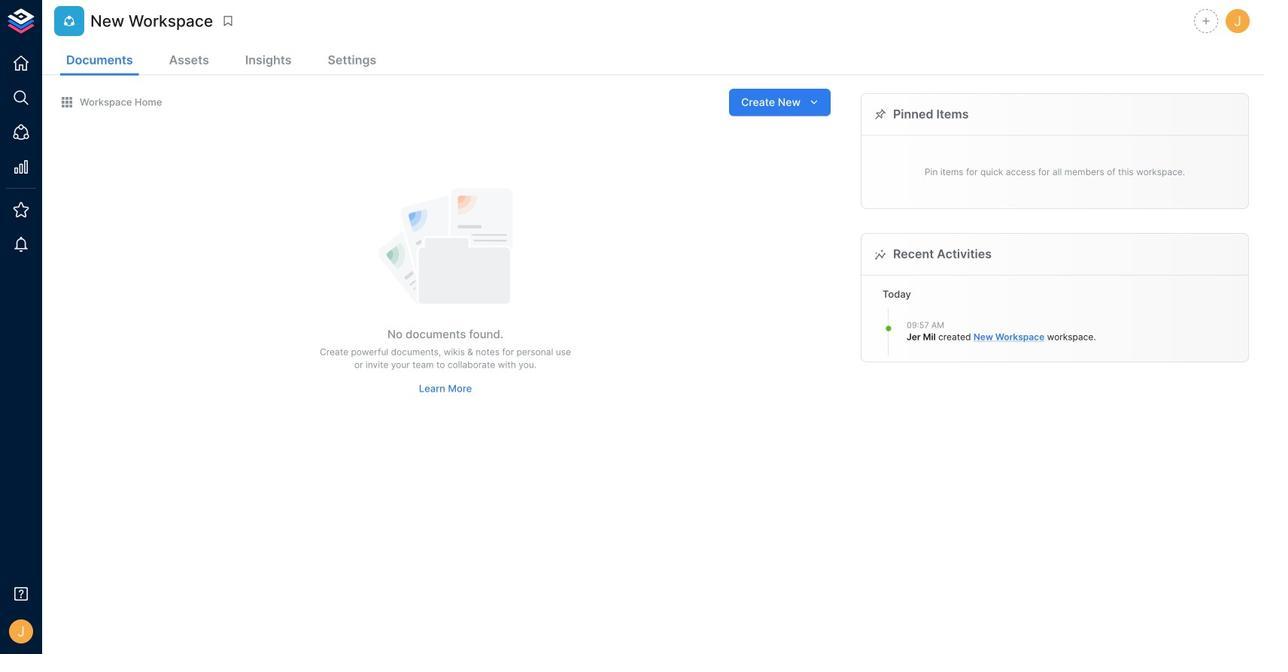 Task type: locate. For each thing, give the bounding box(es) containing it.
bookmark image
[[221, 14, 235, 28]]



Task type: vqa. For each thing, say whether or not it's contained in the screenshot.
Bookmark image
yes



